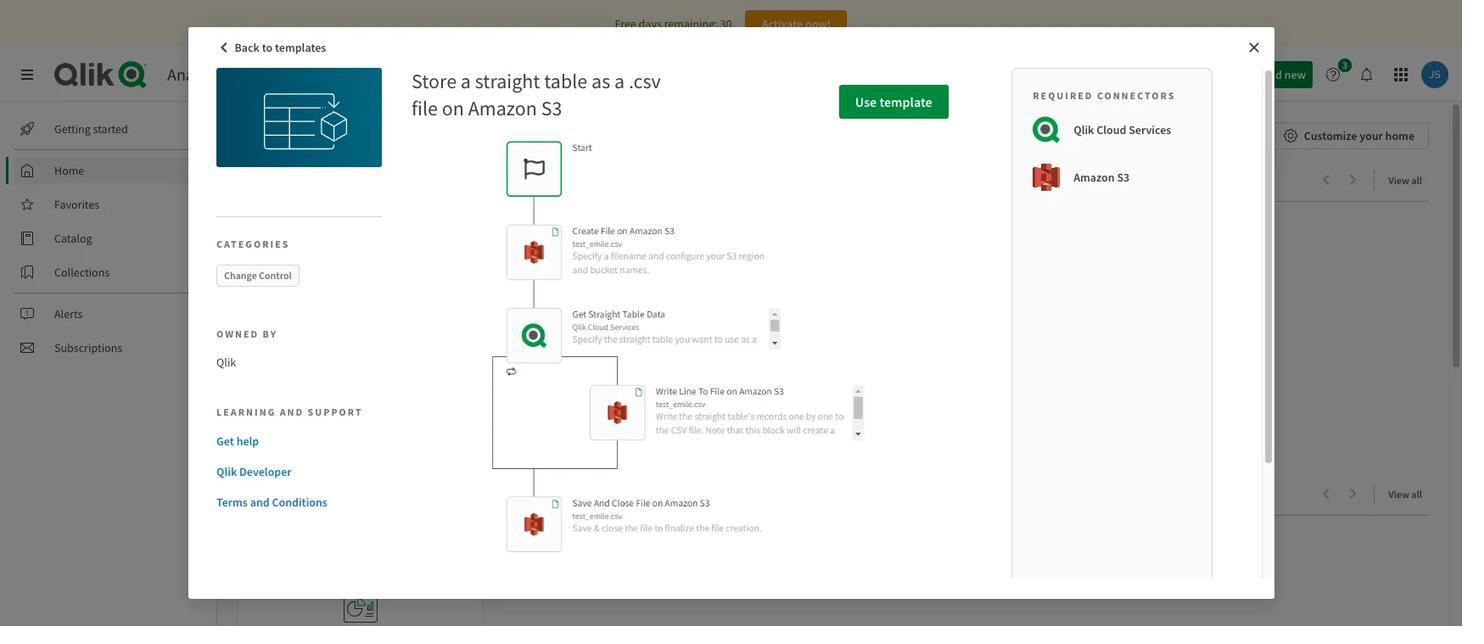 Task type: locate. For each thing, give the bounding box(es) containing it.
2 view all from the top
[[1389, 488, 1423, 501]]

1 a from the left
[[461, 68, 471, 94]]

developer
[[239, 464, 292, 479]]

s3 down the table
[[541, 95, 562, 121]]

home up favorites
[[54, 163, 84, 178]]

qlik down get
[[217, 464, 237, 479]]

store a straight table as a .csv file on amazon s3 image
[[217, 68, 382, 167]]

1 horizontal spatial a
[[615, 68, 625, 94]]

0 vertical spatial all
[[1412, 174, 1423, 187]]

services down connectors
[[1129, 122, 1172, 138]]

0 vertical spatial view
[[1389, 174, 1410, 187]]

a
[[461, 68, 471, 94], [615, 68, 625, 94]]

to left explore
[[331, 170, 346, 191]]

updated
[[267, 398, 304, 410]]

owned by
[[217, 328, 278, 340]]

0 vertical spatial amazon
[[468, 95, 537, 121]]

0 horizontal spatial a
[[461, 68, 471, 94]]

ask insight advisor
[[1124, 67, 1221, 82]]

0 horizontal spatial amazon
[[468, 95, 537, 121]]

1 vertical spatial and
[[250, 495, 270, 510]]

home main content
[[211, 102, 1463, 626]]

to inside home main content
[[331, 170, 346, 191]]

getting
[[54, 121, 91, 137]]

back to templates
[[235, 40, 326, 55]]

0 horizontal spatial to
[[262, 40, 273, 55]]

1 horizontal spatial home
[[238, 122, 290, 149]]

alerts link
[[14, 301, 204, 328]]

0 vertical spatial and
[[280, 405, 304, 418]]

updated 10 minutes ago
[[267, 398, 371, 410]]

0 horizontal spatial home
[[54, 163, 84, 178]]

to inside back to templates button
[[262, 40, 273, 55]]

qlik for qlik developer
[[217, 464, 237, 479]]

0 horizontal spatial s3
[[541, 95, 562, 121]]

1 vertical spatial s3
[[1117, 170, 1130, 185]]

2 vertical spatial qlik
[[217, 464, 237, 479]]

0 vertical spatial qlik
[[1074, 122, 1095, 138]]

qlik developer
[[217, 464, 292, 479]]

back to templates button
[[213, 34, 335, 61]]

and left 10
[[280, 405, 304, 418]]

started
[[93, 121, 128, 137]]

1 vertical spatial home
[[54, 163, 84, 178]]

qlik
[[1074, 122, 1095, 138], [217, 355, 236, 370], [217, 464, 237, 479]]

insight
[[1145, 67, 1180, 82]]

0 horizontal spatial analytics
[[167, 64, 231, 85]]

1 vertical spatial view all
[[1389, 488, 1423, 501]]

getting started
[[54, 121, 128, 137]]

customize your home
[[1305, 128, 1415, 143]]

amazon right amazon s3 logo
[[1074, 170, 1115, 185]]

qlik left cloud
[[1074, 122, 1095, 138]]

services
[[235, 64, 294, 85], [1129, 122, 1172, 138]]

help
[[237, 433, 259, 449]]

s3
[[541, 95, 562, 121], [1117, 170, 1130, 185]]

1 view from the top
[[1389, 174, 1410, 187]]

activate now!
[[762, 16, 831, 31]]

1 horizontal spatial services
[[1129, 122, 1172, 138]]

cloud
[[1097, 122, 1127, 138]]

qlik for qlik cloud services
[[1074, 122, 1095, 138]]

table
[[544, 68, 588, 94]]

0 vertical spatial to
[[262, 40, 273, 55]]

1 horizontal spatial s3
[[1117, 170, 1130, 185]]

qlik down owned
[[217, 355, 236, 370]]

s3 down qlik cloud services
[[1117, 170, 1130, 185]]

1 horizontal spatial to
[[331, 170, 346, 191]]

ask insight advisor button
[[1096, 61, 1228, 88]]

analytics down store a straight table as a .csv file on amazon s3 "image"
[[261, 170, 328, 191]]

s3 inside store a straight table as a .csv file on amazon s3
[[541, 95, 562, 121]]

0 horizontal spatial and
[[250, 495, 270, 510]]

view
[[1389, 174, 1410, 187], [1389, 488, 1410, 501]]

days
[[639, 16, 662, 31]]

advisor
[[1182, 67, 1221, 82]]

to for explore
[[331, 170, 346, 191]]

activate
[[762, 16, 803, 31]]

30
[[720, 16, 732, 31]]

0 vertical spatial view all
[[1389, 174, 1423, 187]]

analytics to explore
[[261, 170, 405, 191]]

0 vertical spatial home
[[238, 122, 290, 149]]

home
[[238, 122, 290, 149], [54, 163, 84, 178]]

amazon down 'straight'
[[468, 95, 537, 121]]

your
[[1360, 128, 1383, 143]]

qlik for qlik
[[217, 355, 236, 370]]

catalog link
[[14, 225, 204, 252]]

home down analytics services
[[238, 122, 290, 149]]

analytics inside home main content
[[261, 170, 328, 191]]

amazon s3 logo image
[[1033, 164, 1060, 191]]

support
[[308, 405, 363, 418]]

amazon s3
[[1074, 170, 1130, 185]]

and
[[280, 405, 304, 418], [250, 495, 270, 510]]

required
[[1033, 89, 1094, 102]]

move collection image
[[238, 485, 255, 502]]

view all link
[[1389, 169, 1430, 190], [1389, 483, 1430, 504]]

1 vertical spatial view all link
[[1389, 483, 1430, 504]]

analytics
[[167, 64, 231, 85], [261, 170, 328, 191]]

use template
[[856, 93, 933, 110]]

amazon
[[468, 95, 537, 121], [1074, 170, 1115, 185]]

0 vertical spatial services
[[235, 64, 294, 85]]

1 horizontal spatial amazon
[[1074, 170, 1115, 185]]

0 vertical spatial view all link
[[1389, 169, 1430, 190]]

1 vertical spatial services
[[1129, 122, 1172, 138]]

use
[[856, 93, 877, 110]]

ago
[[355, 398, 371, 410]]

all
[[1412, 174, 1423, 187], [1412, 488, 1423, 501]]

services down back to templates button
[[235, 64, 294, 85]]

1 view all link from the top
[[1389, 169, 1430, 190]]

0 vertical spatial analytics
[[167, 64, 231, 85]]

1 horizontal spatial analytics
[[261, 170, 328, 191]]

a right as
[[615, 68, 625, 94]]

home link
[[14, 157, 204, 184]]

to right back
[[262, 40, 273, 55]]

and for learning
[[280, 405, 304, 418]]

1 vertical spatial view
[[1389, 488, 1410, 501]]

learning
[[217, 405, 276, 418]]

1 horizontal spatial and
[[280, 405, 304, 418]]

1 vertical spatial analytics
[[261, 170, 328, 191]]

1 vertical spatial qlik
[[217, 355, 236, 370]]

and right terms
[[250, 495, 270, 510]]

jacob simon image
[[249, 396, 264, 412]]

10
[[306, 398, 316, 410]]

1 vertical spatial all
[[1412, 488, 1423, 501]]

as
[[592, 68, 611, 94]]

minutes
[[318, 398, 353, 410]]

change control
[[224, 269, 292, 282]]

customize
[[1305, 128, 1358, 143]]

analytics services element
[[167, 64, 294, 85]]

0 vertical spatial s3
[[541, 95, 562, 121]]

view all
[[1389, 174, 1423, 187], [1389, 488, 1423, 501]]

a up on
[[461, 68, 471, 94]]

home inside main content
[[238, 122, 290, 149]]

and for terms
[[250, 495, 270, 510]]

analytics down back to templates button
[[167, 64, 231, 85]]

1 vertical spatial to
[[331, 170, 346, 191]]



Task type: describe. For each thing, give the bounding box(es) containing it.
recently used link
[[261, 484, 370, 505]]

store a straight table as a .csv file on amazon s3
[[412, 68, 661, 121]]

2 view from the top
[[1389, 488, 1410, 501]]

templates
[[275, 40, 326, 55]]

free days remaining: 30
[[615, 16, 732, 31]]

updated 10 minutes ago link
[[239, 216, 483, 424]]

straight
[[475, 68, 540, 94]]

control
[[259, 269, 292, 282]]

qlik cloud services
[[1074, 122, 1172, 138]]

remaining:
[[664, 16, 718, 31]]

template
[[880, 93, 933, 110]]

collections link
[[14, 259, 204, 286]]

catalog
[[54, 231, 92, 246]]

back
[[235, 40, 260, 55]]

terms and conditions
[[217, 495, 328, 510]]

subscriptions link
[[14, 334, 204, 362]]

subscriptions
[[54, 340, 122, 356]]

close image
[[1247, 41, 1261, 54]]

1 view all from the top
[[1389, 174, 1423, 187]]

customize your home button
[[1273, 122, 1430, 149]]

get
[[217, 433, 234, 449]]

categories
[[217, 238, 290, 250]]

2 all from the top
[[1412, 488, 1423, 501]]

close sidebar menu image
[[20, 68, 34, 81]]

analytics for analytics services
[[167, 64, 231, 85]]

used
[[328, 484, 363, 505]]

explore
[[350, 170, 405, 191]]

jacob simon element
[[249, 396, 264, 412]]

alerts
[[54, 306, 83, 322]]

get help
[[217, 433, 259, 449]]

0 horizontal spatial services
[[235, 64, 294, 85]]

qlik cloud services logo image
[[1033, 116, 1060, 143]]

home
[[1386, 128, 1415, 143]]

learning and support
[[217, 405, 363, 418]]

navigation pane element
[[0, 109, 216, 368]]

get help link
[[217, 433, 375, 450]]

qlik developer link
[[217, 463, 375, 480]]

terms and conditions link
[[217, 494, 375, 511]]

home inside navigation pane element
[[54, 163, 84, 178]]

change
[[224, 269, 257, 282]]

.csv
[[629, 68, 661, 94]]

conditions
[[272, 495, 328, 510]]

file
[[412, 95, 438, 121]]

store
[[412, 68, 457, 94]]

analytics services
[[167, 64, 294, 85]]

use template button
[[839, 85, 949, 119]]

ask
[[1124, 67, 1142, 82]]

to for templates
[[262, 40, 273, 55]]

now!
[[805, 16, 831, 31]]

2 a from the left
[[615, 68, 625, 94]]

amazon inside store a straight table as a .csv file on amazon s3
[[468, 95, 537, 121]]

2 view all link from the top
[[1389, 483, 1430, 504]]

favorites link
[[14, 191, 204, 218]]

on
[[442, 95, 464, 121]]

connectors
[[1097, 89, 1176, 102]]

analytics to explore link
[[261, 170, 412, 191]]

required connectors
[[1033, 89, 1176, 102]]

recently used
[[261, 484, 363, 505]]

Search text field
[[816, 61, 1086, 89]]

collections
[[54, 265, 110, 280]]

favorites
[[54, 197, 100, 212]]

1 all from the top
[[1412, 174, 1423, 187]]

free
[[615, 16, 636, 31]]

by
[[263, 328, 278, 340]]

analytics for analytics to explore
[[261, 170, 328, 191]]

terms
[[217, 495, 248, 510]]

1 vertical spatial amazon
[[1074, 170, 1115, 185]]

activate now! link
[[746, 10, 848, 37]]

owned
[[217, 328, 259, 340]]

recently
[[261, 484, 325, 505]]

getting started link
[[14, 115, 204, 143]]



Task type: vqa. For each thing, say whether or not it's contained in the screenshot.
'Analytics' inside the home Main Content
yes



